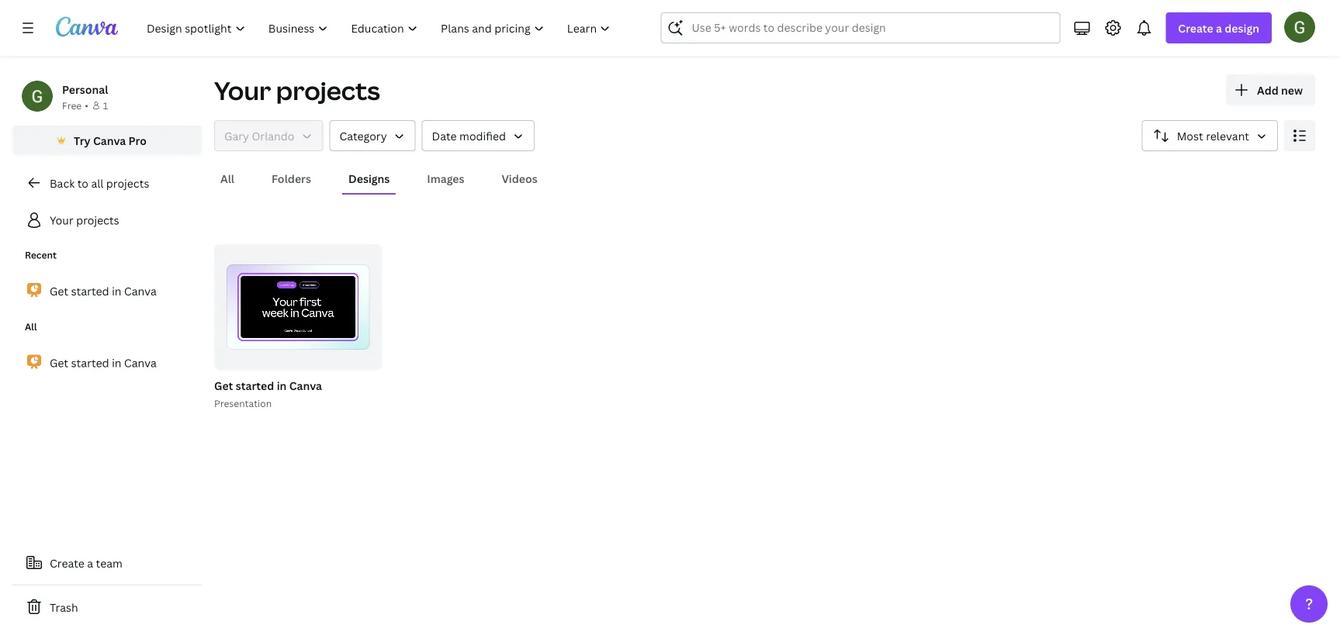 Task type: locate. For each thing, give the bounding box(es) containing it.
your down back
[[50, 213, 73, 228]]

Owner button
[[214, 120, 323, 151]]

1 vertical spatial get
[[50, 356, 68, 370]]

canva inside button
[[93, 133, 126, 148]]

1 vertical spatial get started in canva
[[50, 356, 157, 370]]

create left team
[[50, 556, 85, 571]]

most
[[1177, 128, 1204, 143]]

a for design
[[1216, 21, 1223, 35]]

0 horizontal spatial your projects
[[50, 213, 119, 228]]

create a design
[[1179, 21, 1260, 35]]

projects
[[276, 74, 380, 108], [106, 176, 149, 191], [76, 213, 119, 228]]

a inside create a design dropdown button
[[1216, 21, 1223, 35]]

recent
[[25, 249, 57, 262]]

2 get started in canva link from the top
[[12, 347, 202, 380]]

1 vertical spatial your
[[50, 213, 73, 228]]

create a design button
[[1166, 12, 1272, 43]]

0 vertical spatial all
[[220, 171, 234, 186]]

2 vertical spatial in
[[277, 379, 287, 393]]

canva inside get started in canva presentation
[[289, 379, 322, 393]]

free •
[[62, 99, 88, 112]]

1 get started in canva from the top
[[50, 284, 157, 299]]

0 vertical spatial your
[[214, 74, 271, 108]]

a inside create a team button
[[87, 556, 93, 571]]

designs button
[[342, 164, 396, 193]]

1 horizontal spatial all
[[220, 171, 234, 186]]

started
[[71, 284, 109, 299], [71, 356, 109, 370], [236, 379, 274, 393]]

0 horizontal spatial all
[[25, 321, 37, 333]]

get started in canva link
[[12, 275, 202, 308], [12, 347, 202, 380]]

your projects
[[214, 74, 380, 108], [50, 213, 119, 228]]

get started in canva
[[50, 284, 157, 299], [50, 356, 157, 370]]

0 vertical spatial in
[[112, 284, 121, 299]]

your projects inside the your projects link
[[50, 213, 119, 228]]

0 horizontal spatial your
[[50, 213, 73, 228]]

try canva pro
[[74, 133, 147, 148]]

projects up category
[[276, 74, 380, 108]]

projects down all
[[76, 213, 119, 228]]

your projects down to
[[50, 213, 119, 228]]

videos button
[[496, 164, 544, 193]]

your projects up orlando
[[214, 74, 380, 108]]

in for 1st get started in canva link from the bottom
[[112, 356, 121, 370]]

0 vertical spatial your projects
[[214, 74, 380, 108]]

1 vertical spatial create
[[50, 556, 85, 571]]

all button
[[214, 164, 241, 193]]

date
[[432, 128, 457, 143]]

all down "gary"
[[220, 171, 234, 186]]

0 vertical spatial get started in canva link
[[12, 275, 202, 308]]

0 horizontal spatial a
[[87, 556, 93, 571]]

2 get started in canva from the top
[[50, 356, 157, 370]]

date modified
[[432, 128, 506, 143]]

•
[[85, 99, 88, 112]]

a left team
[[87, 556, 93, 571]]

pro
[[129, 133, 147, 148]]

0 vertical spatial get
[[50, 284, 68, 299]]

canva
[[93, 133, 126, 148], [124, 284, 157, 299], [124, 356, 157, 370], [289, 379, 322, 393]]

create
[[1179, 21, 1214, 35], [50, 556, 85, 571]]

your
[[214, 74, 271, 108], [50, 213, 73, 228]]

your up "gary"
[[214, 74, 271, 108]]

1 vertical spatial your projects
[[50, 213, 119, 228]]

all down the 'recent'
[[25, 321, 37, 333]]

in
[[112, 284, 121, 299], [112, 356, 121, 370], [277, 379, 287, 393]]

0 vertical spatial a
[[1216, 21, 1223, 35]]

0 vertical spatial create
[[1179, 21, 1214, 35]]

images button
[[421, 164, 471, 193]]

2 vertical spatial get
[[214, 379, 233, 393]]

a left design
[[1216, 21, 1223, 35]]

1 horizontal spatial a
[[1216, 21, 1223, 35]]

a
[[1216, 21, 1223, 35], [87, 556, 93, 571]]

top level navigation element
[[137, 12, 624, 43]]

1 vertical spatial in
[[112, 356, 121, 370]]

0 vertical spatial projects
[[276, 74, 380, 108]]

create a team button
[[12, 548, 202, 579]]

1 vertical spatial get started in canva link
[[12, 347, 202, 380]]

folders button
[[266, 164, 318, 193]]

all
[[220, 171, 234, 186], [25, 321, 37, 333]]

folders
[[272, 171, 311, 186]]

0 horizontal spatial create
[[50, 556, 85, 571]]

2 vertical spatial projects
[[76, 213, 119, 228]]

presentation
[[214, 397, 272, 410]]

1 horizontal spatial your
[[214, 74, 271, 108]]

in inside get started in canva presentation
[[277, 379, 287, 393]]

back to all projects
[[50, 176, 149, 191]]

create inside dropdown button
[[1179, 21, 1214, 35]]

projects right all
[[106, 176, 149, 191]]

create for create a team
[[50, 556, 85, 571]]

create inside button
[[50, 556, 85, 571]]

get
[[50, 284, 68, 299], [50, 356, 68, 370], [214, 379, 233, 393]]

create left design
[[1179, 21, 1214, 35]]

gary orlando image
[[1285, 11, 1316, 43]]

add
[[1258, 83, 1279, 97]]

get started in canva for 2nd get started in canva link from the bottom of the page
[[50, 284, 157, 299]]

1 horizontal spatial create
[[1179, 21, 1214, 35]]

Date modified button
[[422, 120, 535, 151]]

1 vertical spatial a
[[87, 556, 93, 571]]

relevant
[[1206, 128, 1250, 143]]

new
[[1282, 83, 1303, 97]]

0 vertical spatial get started in canva
[[50, 284, 157, 299]]

None search field
[[661, 12, 1061, 43]]

2 vertical spatial started
[[236, 379, 274, 393]]

in for 2nd get started in canva link from the bottom of the page
[[112, 284, 121, 299]]

try canva pro button
[[12, 126, 202, 155]]

back
[[50, 176, 75, 191]]

1 vertical spatial projects
[[106, 176, 149, 191]]



Task type: vqa. For each thing, say whether or not it's contained in the screenshot.
All
yes



Task type: describe. For each thing, give the bounding box(es) containing it.
get started in canva presentation
[[214, 379, 322, 410]]

personal
[[62, 82, 108, 97]]

get started in canva button
[[214, 377, 322, 396]]

Category button
[[329, 120, 416, 151]]

a for team
[[87, 556, 93, 571]]

design
[[1225, 21, 1260, 35]]

1 vertical spatial started
[[71, 356, 109, 370]]

most relevant
[[1177, 128, 1250, 143]]

modified
[[460, 128, 506, 143]]

create a team
[[50, 556, 123, 571]]

gary orlando
[[224, 128, 295, 143]]

get started in canva for 1st get started in canva link from the bottom
[[50, 356, 157, 370]]

orlando
[[252, 128, 295, 143]]

team
[[96, 556, 123, 571]]

videos
[[502, 171, 538, 186]]

create for create a design
[[1179, 21, 1214, 35]]

all inside button
[[220, 171, 234, 186]]

trash
[[50, 600, 78, 615]]

back to all projects link
[[12, 168, 202, 199]]

0 vertical spatial started
[[71, 284, 109, 299]]

all
[[91, 176, 104, 191]]

get inside get started in canva presentation
[[214, 379, 233, 393]]

images
[[427, 171, 465, 186]]

add new button
[[1227, 75, 1316, 106]]

gary
[[224, 128, 249, 143]]

1 horizontal spatial your projects
[[214, 74, 380, 108]]

Sort by button
[[1142, 120, 1279, 151]]

designs
[[349, 171, 390, 186]]

Search search field
[[692, 13, 1030, 43]]

1
[[103, 99, 108, 112]]

started inside get started in canva presentation
[[236, 379, 274, 393]]

add new
[[1258, 83, 1303, 97]]

your projects link
[[12, 205, 202, 236]]

1 vertical spatial all
[[25, 321, 37, 333]]

try
[[74, 133, 91, 148]]

trash link
[[12, 592, 202, 623]]

category
[[340, 128, 387, 143]]

free
[[62, 99, 82, 112]]

1 get started in canva link from the top
[[12, 275, 202, 308]]

to
[[77, 176, 88, 191]]



